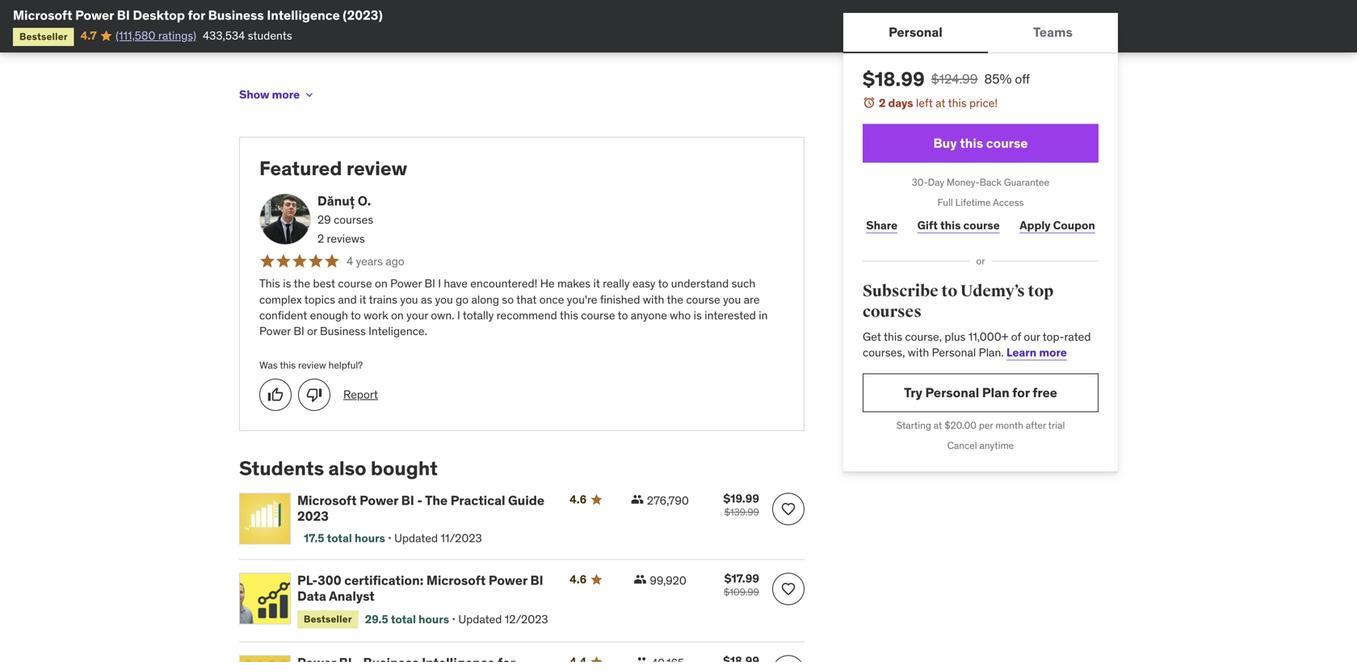 Task type: describe. For each thing, give the bounding box(es) containing it.
power up the 4.7
[[75, 7, 114, 23]]

(111,580
[[116, 28, 155, 43]]

30-day money-back guarantee full lifetime access
[[912, 176, 1050, 209]]

2023
[[297, 508, 329, 525]]

29
[[318, 212, 331, 227]]

$17.99 $109.99
[[724, 572, 760, 599]]

gift this course
[[918, 218, 1000, 233]]

updated 12/2023
[[458, 612, 548, 627]]

share button
[[863, 209, 901, 242]]

analytics
[[589, 21, 635, 36]]

$18.99 $124.99 85% off
[[863, 67, 1030, 91]]

trains
[[369, 292, 398, 307]]

course, for the
[[320, 21, 357, 36]]

subscribe
[[863, 282, 939, 301]]

as
[[421, 292, 432, 307]]

students
[[248, 28, 292, 43]]

so
[[502, 292, 514, 307]]

was this review helpful?
[[259, 359, 363, 372]]

ago
[[386, 254, 405, 269]]

29.5
[[365, 612, 388, 627]]

show more
[[239, 87, 300, 102]]

access
[[993, 196, 1024, 209]]

99,920
[[650, 574, 687, 588]]

the right the skills
[[773, 21, 789, 36]]

$17.99
[[725, 572, 760, 586]]

this for was this review helpful?
[[280, 359, 296, 372]]

0 vertical spatial i
[[438, 276, 441, 291]]

back
[[980, 176, 1002, 189]]

on up inteligence.
[[391, 308, 404, 323]]

once
[[540, 292, 564, 307]]

encountered!
[[470, 276, 538, 291]]

this for buy this course
[[960, 135, 984, 152]]

the up hands-
[[300, 21, 317, 36]]

anyone
[[631, 308, 667, 323]]

share
[[866, 218, 898, 233]]

plan
[[982, 385, 1010, 401]]

have
[[444, 276, 468, 291]]

$19.99
[[724, 492, 760, 506]]

0 vertical spatial business
[[208, 7, 264, 23]]

top inside subscribe to udemy's top courses
[[1028, 282, 1054, 301]]

go
[[456, 292, 469, 307]]

power down the confident at the top
[[259, 324, 291, 339]]

money-
[[947, 176, 980, 189]]

apply coupon button
[[1017, 209, 1099, 242]]

on left the projects
[[323, 37, 337, 52]]

full
[[938, 196, 953, 209]]

with inside get this course, plus 11,000+ of our top-rated courses, with personal plan.
[[908, 345, 929, 360]]

maven
[[554, 21, 587, 36]]

data
[[297, 588, 326, 605]]

2 inside dănuț o. 29 courses 2 reviews
[[318, 232, 324, 246]]

best
[[313, 276, 335, 291]]

anytime
[[980, 439, 1014, 452]]

300
[[318, 573, 342, 589]]

4.7
[[81, 28, 97, 43]]

17.5
[[304, 531, 324, 546]]

plus
[[945, 330, 966, 344]]

this down $124.99
[[948, 96, 967, 110]]

from
[[416, 21, 440, 36]]

reviews
[[327, 232, 365, 246]]

personal inside get this course, plus 11,000+ of our top-rated courses, with personal plan.
[[932, 345, 976, 360]]

guide
[[508, 493, 545, 509]]

1 vertical spatial it
[[360, 292, 366, 307]]

business inside "this is the best course on power bi i have encountered! he makes it really easy to understand such complex topics and it trains you as you go along so that once you're finished with the course you are confident enough to work on your own. i totally recommend this course to anyone who is interested in power bi or business inteligence."
[[320, 324, 366, 339]]

your inside "this is the best course on power bi i have encountered! he makes it really easy to understand such complex topics and it trains you as you go along so that once you're finished with the course you are confident enough to work on your own. i totally recommend this course to anyone who is interested in power bi or business inteligence."
[[407, 308, 428, 323]]

you're
[[567, 292, 598, 307]]

tab list containing personal
[[844, 13, 1118, 53]]

xsmall image for pl-300 certification: microsoft power bi data analyst
[[634, 573, 647, 586]]

real-
[[451, 37, 476, 52]]

on inside throughout the course, you'll learn from top instructors on the maven analytics team and put your skills to the test with
[[519, 21, 532, 36]]

to inside throughout the course, you'll learn from top instructors on the maven analytics team and put your skills to the test with
[[760, 21, 770, 36]]

apply coupon
[[1020, 218, 1096, 233]]

in
[[759, 308, 768, 323]]

0 vertical spatial at
[[936, 96, 946, 110]]

o.
[[358, 193, 371, 209]]

to left 'work'
[[351, 308, 361, 323]]

wishlist image
[[781, 502, 797, 518]]

dănuț oprișan image
[[259, 193, 311, 245]]

1 vertical spatial bestseller
[[304, 613, 352, 626]]

wishlist image
[[781, 581, 797, 598]]

practical
[[451, 493, 505, 509]]

(2023)
[[343, 7, 383, 23]]

2 you from the left
[[435, 292, 453, 307]]

courses inside dănuț o. 29 courses 2 reviews
[[334, 212, 373, 227]]

projects
[[339, 37, 384, 52]]

power inside microsoft power bi - the practical guide 2023
[[360, 493, 398, 509]]

subscribe to udemy's top courses
[[863, 282, 1054, 322]]

$18.99
[[863, 67, 925, 91]]

free
[[1033, 385, 1058, 401]]

1 horizontal spatial is
[[694, 308, 702, 323]]

inteligence.
[[369, 324, 427, 339]]

2 days left at this price!
[[879, 96, 998, 110]]

finished
[[600, 292, 640, 307]]

$124.99
[[932, 71, 978, 87]]

teams
[[1033, 24, 1073, 40]]

show more button
[[239, 79, 316, 111]]

1 horizontal spatial or
[[977, 255, 985, 268]]

the left best
[[294, 276, 310, 291]]

analyst
[[329, 588, 375, 605]]

or inside "this is the best course on power bi i have encountered! he makes it really easy to understand such complex topics and it trains you as you go along so that once you're finished with the course you are confident enough to work on your own. i totally recommend this course to anyone who is interested in power bi or business inteligence."
[[307, 324, 317, 339]]

teams button
[[988, 13, 1118, 52]]

11/2023
[[441, 531, 482, 546]]

power inside "pl-300 certification: microsoft power bi data analyst"
[[489, 573, 528, 589]]

hands-on projects and unique, real-world assignments .
[[286, 37, 582, 52]]

course down lifetime
[[964, 218, 1000, 233]]

hours for 29.5 total hours
[[419, 612, 449, 627]]

intelligence
[[267, 7, 340, 23]]

course inside button
[[986, 135, 1028, 152]]

hands-
[[286, 37, 323, 52]]

learn
[[388, 21, 413, 36]]

2 vertical spatial xsmall image
[[635, 656, 648, 663]]

$139.99
[[724, 506, 760, 519]]

along
[[471, 292, 499, 307]]

interested
[[705, 308, 756, 323]]

this for get this course, plus 11,000+ of our top-rated courses, with personal plan.
[[884, 330, 903, 344]]

understand
[[671, 276, 729, 291]]

buy this course button
[[863, 124, 1099, 163]]

makes
[[558, 276, 591, 291]]

microsoft inside "pl-300 certification: microsoft power bi data analyst"
[[426, 573, 486, 589]]

that
[[516, 292, 537, 307]]

month
[[996, 419, 1024, 432]]



Task type: vqa. For each thing, say whether or not it's contained in the screenshot.
the course in Gift this course Link
yes



Task type: locate. For each thing, give the bounding box(es) containing it.
pl-
[[297, 573, 318, 589]]

2 vertical spatial and
[[338, 292, 357, 307]]

0 vertical spatial course,
[[320, 21, 357, 36]]

or up udemy's
[[977, 255, 985, 268]]

work
[[364, 308, 388, 323]]

hours
[[355, 531, 385, 546], [419, 612, 449, 627]]

1 horizontal spatial your
[[707, 21, 729, 36]]

bi up as
[[425, 276, 435, 291]]

for inside the try personal plan for free link
[[1013, 385, 1030, 401]]

and
[[666, 21, 685, 36], [387, 37, 406, 52], [338, 292, 357, 307]]

0 horizontal spatial is
[[283, 276, 291, 291]]

to left udemy's
[[942, 282, 958, 301]]

xsmall image
[[303, 88, 316, 101]]

1 vertical spatial 2
[[318, 232, 324, 246]]

0 horizontal spatial hours
[[355, 531, 385, 546]]

0 vertical spatial microsoft
[[13, 7, 72, 23]]

dănuț
[[318, 193, 355, 209]]

cancel
[[948, 439, 977, 452]]

0 vertical spatial for
[[188, 7, 205, 23]]

desktop
[[133, 7, 185, 23]]

1 vertical spatial personal
[[932, 345, 976, 360]]

this inside "this is the best course on power bi i have encountered! he makes it really easy to understand such complex topics and it trains you as you go along so that once you're finished with the course you are confident enough to work on your own. i totally recommend this course to anyone who is interested in power bi or business inteligence."
[[560, 308, 578, 323]]

for up ratings)
[[188, 7, 205, 23]]

1 vertical spatial review
[[298, 359, 326, 372]]

hours for 17.5 total hours
[[355, 531, 385, 546]]

personal up $18.99
[[889, 24, 943, 40]]

this for gift this course
[[941, 218, 961, 233]]

is right who
[[694, 308, 702, 323]]

1 vertical spatial with
[[643, 292, 665, 307]]

this right buy
[[960, 135, 984, 152]]

review up o.
[[347, 156, 407, 181]]

courses,
[[863, 345, 905, 360]]

you up interested
[[723, 292, 741, 307]]

you'll
[[359, 21, 385, 36]]

bi inside microsoft power bi - the practical guide 2023
[[401, 493, 414, 509]]

bi left -
[[401, 493, 414, 509]]

power down ago
[[390, 276, 422, 291]]

1 horizontal spatial 2
[[879, 96, 886, 110]]

personal down the plus
[[932, 345, 976, 360]]

alarm image
[[863, 96, 876, 109]]

of
[[1012, 330, 1021, 344]]

1 vertical spatial your
[[407, 308, 428, 323]]

to right easy
[[658, 276, 669, 291]]

bestseller down 'data'
[[304, 613, 352, 626]]

for left free
[[1013, 385, 1030, 401]]

12/2023
[[505, 612, 548, 627]]

0 vertical spatial and
[[666, 21, 685, 36]]

0 vertical spatial with
[[262, 37, 283, 52]]

1 horizontal spatial microsoft
[[297, 493, 357, 509]]

0 horizontal spatial it
[[360, 292, 366, 307]]

to
[[760, 21, 770, 36], [658, 276, 669, 291], [942, 282, 958, 301], [351, 308, 361, 323], [618, 308, 628, 323]]

0 horizontal spatial more
[[272, 87, 300, 102]]

276,790
[[647, 494, 689, 508]]

recommend
[[497, 308, 557, 323]]

updated down microsoft power bi - the practical guide 2023
[[394, 531, 438, 546]]

more for learn more
[[1039, 345, 1067, 360]]

certification:
[[344, 573, 424, 589]]

test
[[239, 37, 259, 52]]

at inside the starting at $20.00 per month after trial cancel anytime
[[934, 419, 942, 432]]

0 horizontal spatial or
[[307, 324, 317, 339]]

0 vertical spatial updated
[[394, 531, 438, 546]]

total for 29.5
[[391, 612, 416, 627]]

0 vertical spatial your
[[707, 21, 729, 36]]

0 horizontal spatial for
[[188, 7, 205, 23]]

updated for updated 12/2023
[[458, 612, 502, 627]]

show
[[239, 87, 270, 102]]

0 horizontal spatial total
[[327, 531, 352, 546]]

course, inside get this course, plus 11,000+ of our top-rated courses, with personal plan.
[[905, 330, 942, 344]]

microsoft
[[13, 7, 72, 23], [297, 493, 357, 509], [426, 573, 486, 589]]

bi down the confident at the top
[[294, 324, 304, 339]]

this right 'was'
[[280, 359, 296, 372]]

total for 17.5
[[327, 531, 352, 546]]

pl-300 certification: microsoft power bi data analyst link
[[297, 573, 550, 605]]

try personal plan for free link
[[863, 374, 1099, 412]]

1 horizontal spatial you
[[435, 292, 453, 307]]

2 horizontal spatial microsoft
[[426, 573, 486, 589]]

1 vertical spatial updated
[[458, 612, 502, 627]]

1 vertical spatial hours
[[419, 612, 449, 627]]

he
[[540, 276, 555, 291]]

bi inside "pl-300 certification: microsoft power bi data analyst"
[[530, 573, 544, 589]]

your down as
[[407, 308, 428, 323]]

this inside button
[[960, 135, 984, 152]]

it left really
[[594, 276, 600, 291]]

you left as
[[400, 292, 418, 307]]

more
[[272, 87, 300, 102], [1039, 345, 1067, 360]]

this down you're
[[560, 308, 578, 323]]

confident
[[259, 308, 307, 323]]

to down finished
[[618, 308, 628, 323]]

courses
[[334, 212, 373, 227], [863, 302, 922, 322]]

power left -
[[360, 493, 398, 509]]

1 vertical spatial business
[[320, 324, 366, 339]]

1 horizontal spatial business
[[320, 324, 366, 339]]

1 horizontal spatial top
[[1028, 282, 1054, 301]]

totally
[[463, 308, 494, 323]]

xsmall image for microsoft power bi - the practical guide 2023
[[631, 493, 644, 506]]

at
[[936, 96, 946, 110], [934, 419, 942, 432]]

more for show more
[[272, 87, 300, 102]]

learn more link
[[1007, 345, 1067, 360]]

0 vertical spatial or
[[977, 255, 985, 268]]

1 vertical spatial i
[[457, 308, 460, 323]]

mark as helpful image
[[267, 387, 284, 403]]

years
[[356, 254, 383, 269]]

courses down subscribe
[[863, 302, 922, 322]]

433,534 students
[[203, 28, 292, 43]]

gift this course link
[[914, 209, 1004, 242]]

with
[[262, 37, 283, 52], [643, 292, 665, 307], [908, 345, 929, 360]]

1 horizontal spatial i
[[457, 308, 460, 323]]

course, inside throughout the course, you'll learn from top instructors on the maven analytics team and put your skills to the test with
[[320, 21, 357, 36]]

students
[[239, 456, 324, 481]]

course down 4 on the top of the page
[[338, 276, 372, 291]]

1 vertical spatial or
[[307, 324, 317, 339]]

with down throughout in the top of the page
[[262, 37, 283, 52]]

0 vertical spatial is
[[283, 276, 291, 291]]

0 vertical spatial more
[[272, 87, 300, 102]]

1 horizontal spatial courses
[[863, 302, 922, 322]]

with inside "this is the best course on power bi i have encountered! he makes it really easy to understand such complex topics and it trains you as you go along so that once you're finished with the course you are confident enough to work on your own. i totally recommend this course to anyone who is interested in power bi or business inteligence."
[[643, 292, 665, 307]]

trial
[[1049, 419, 1065, 432]]

microsoft for microsoft power bi - the practical guide 2023
[[297, 493, 357, 509]]

mark as unhelpful image
[[306, 387, 322, 403]]

bi up (111,580
[[117, 7, 130, 23]]

1 you from the left
[[400, 292, 418, 307]]

1 horizontal spatial bestseller
[[304, 613, 352, 626]]

coupon
[[1053, 218, 1096, 233]]

hours up certification:
[[355, 531, 385, 546]]

0 horizontal spatial your
[[407, 308, 428, 323]]

try personal plan for free
[[904, 385, 1058, 401]]

courses up reviews
[[334, 212, 373, 227]]

to right the skills
[[760, 21, 770, 36]]

top-
[[1043, 330, 1065, 344]]

your inside throughout the course, you'll learn from top instructors on the maven analytics team and put your skills to the test with
[[707, 21, 729, 36]]

power up updated 12/2023 at the bottom left of page
[[489, 573, 528, 589]]

1 horizontal spatial review
[[347, 156, 407, 181]]

1 vertical spatial top
[[1028, 282, 1054, 301]]

2 4.6 from the top
[[570, 573, 587, 587]]

1 vertical spatial is
[[694, 308, 702, 323]]

0 vertical spatial courses
[[334, 212, 373, 227]]

4.6 for pl-300 certification: microsoft power bi data analyst
[[570, 573, 587, 587]]

0 horizontal spatial you
[[400, 292, 418, 307]]

and inside throughout the course, you'll learn from top instructors on the maven analytics team and put your skills to the test with
[[666, 21, 685, 36]]

on up assignments
[[519, 21, 532, 36]]

the up assignments
[[534, 21, 551, 36]]

more left xsmall icon
[[272, 87, 300, 102]]

and left put
[[666, 21, 685, 36]]

1 horizontal spatial for
[[1013, 385, 1030, 401]]

0 horizontal spatial business
[[208, 7, 264, 23]]

plan.
[[979, 345, 1004, 360]]

and down learn
[[387, 37, 406, 52]]

1 vertical spatial course,
[[905, 330, 942, 344]]

0 vertical spatial xsmall image
[[631, 493, 644, 506]]

personal up $20.00 in the bottom of the page
[[926, 385, 980, 401]]

4.6 for microsoft power bi - the practical guide 2023
[[570, 493, 587, 507]]

0 horizontal spatial i
[[438, 276, 441, 291]]

2 horizontal spatial you
[[723, 292, 741, 307]]

this is the best course on power bi i have encountered! he makes it really easy to understand such complex topics and it trains you as you go along so that once you're finished with the course you are confident enough to work on your own. i totally recommend this course to anyone who is interested in power bi or business inteligence.
[[259, 276, 768, 339]]

at left $20.00 in the bottom of the page
[[934, 419, 942, 432]]

0 vertical spatial 4.6
[[570, 493, 587, 507]]

0 vertical spatial bestseller
[[19, 30, 68, 43]]

1 horizontal spatial with
[[643, 292, 665, 307]]

0 vertical spatial it
[[594, 276, 600, 291]]

bi up 12/2023
[[530, 573, 544, 589]]

0 vertical spatial total
[[327, 531, 352, 546]]

personal inside button
[[889, 24, 943, 40]]

0 horizontal spatial top
[[442, 21, 459, 36]]

1 vertical spatial and
[[387, 37, 406, 52]]

1 4.6 from the top
[[570, 493, 587, 507]]

on up trains at the left
[[375, 276, 388, 291]]

buy this course
[[934, 135, 1028, 152]]

to inside subscribe to udemy's top courses
[[942, 282, 958, 301]]

top
[[442, 21, 459, 36], [1028, 282, 1054, 301]]

power
[[75, 7, 114, 23], [390, 276, 422, 291], [259, 324, 291, 339], [360, 493, 398, 509], [489, 573, 528, 589]]

days
[[888, 96, 914, 110]]

day
[[928, 176, 945, 189]]

personal button
[[844, 13, 988, 52]]

this inside get this course, plus 11,000+ of our top-rated courses, with personal plan.
[[884, 330, 903, 344]]

0 horizontal spatial with
[[262, 37, 283, 52]]

course down understand
[[686, 292, 721, 307]]

business down enough
[[320, 324, 366, 339]]

pl-300 certification: microsoft power bi data analyst
[[297, 573, 544, 605]]

2 vertical spatial with
[[908, 345, 929, 360]]

433,534
[[203, 28, 245, 43]]

course down you're
[[581, 308, 615, 323]]

0 horizontal spatial and
[[338, 292, 357, 307]]

updated for updated 11/2023
[[394, 531, 438, 546]]

1 horizontal spatial it
[[594, 276, 600, 291]]

throughout
[[239, 21, 298, 36]]

microsoft for microsoft power bi desktop for business intelligence (2023)
[[13, 7, 72, 23]]

the up who
[[667, 292, 684, 307]]

at right 'left'
[[936, 96, 946, 110]]

0 horizontal spatial bestseller
[[19, 30, 68, 43]]

featured review
[[259, 156, 407, 181]]

1 horizontal spatial and
[[387, 37, 406, 52]]

0 horizontal spatial updated
[[394, 531, 438, 546]]

0 horizontal spatial review
[[298, 359, 326, 372]]

1 vertical spatial total
[[391, 612, 416, 627]]

1 vertical spatial at
[[934, 419, 942, 432]]

1 vertical spatial for
[[1013, 385, 1030, 401]]

course, up the projects
[[320, 21, 357, 36]]

with inside throughout the course, you'll learn from top instructors on the maven analytics team and put your skills to the test with
[[262, 37, 283, 52]]

1 vertical spatial microsoft
[[297, 493, 357, 509]]

0 horizontal spatial microsoft
[[13, 7, 72, 23]]

$19.99 $139.99
[[724, 492, 760, 519]]

top up our
[[1028, 282, 1054, 301]]

top inside throughout the course, you'll learn from top instructors on the maven analytics team and put your skills to the test with
[[442, 21, 459, 36]]

and inside "this is the best course on power bi i have encountered! he makes it really easy to understand such complex topics and it trains you as you go along so that once you're finished with the course you are confident enough to work on your own. i totally recommend this course to anyone who is interested in power bi or business inteligence."
[[338, 292, 357, 307]]

udemy's
[[961, 282, 1025, 301]]

hours down pl-300 certification: microsoft power bi data analyst link
[[419, 612, 449, 627]]

is
[[283, 276, 291, 291], [694, 308, 702, 323]]

more down top- at the right of page
[[1039, 345, 1067, 360]]

and up enough
[[338, 292, 357, 307]]

this up courses,
[[884, 330, 903, 344]]

featured
[[259, 156, 342, 181]]

rated
[[1065, 330, 1091, 344]]

business
[[208, 7, 264, 23], [320, 324, 366, 339]]

price!
[[970, 96, 998, 110]]

3 you from the left
[[723, 292, 741, 307]]

0 horizontal spatial course,
[[320, 21, 357, 36]]

4
[[347, 254, 353, 269]]

business up 433,534 students
[[208, 7, 264, 23]]

1 vertical spatial courses
[[863, 302, 922, 322]]

2 vertical spatial personal
[[926, 385, 980, 401]]

2 down 29
[[318, 232, 324, 246]]

0 vertical spatial personal
[[889, 24, 943, 40]]

review up mark as unhelpful icon
[[298, 359, 326, 372]]

microsoft power bi - the practical guide 2023 link
[[297, 493, 550, 525]]

i right own. at the left
[[457, 308, 460, 323]]

students also bought
[[239, 456, 438, 481]]

off
[[1015, 71, 1030, 87]]

2 right the alarm icon
[[879, 96, 886, 110]]

.
[[579, 37, 582, 52]]

course, for this
[[905, 330, 942, 344]]

0 horizontal spatial courses
[[334, 212, 373, 227]]

1 horizontal spatial hours
[[419, 612, 449, 627]]

review
[[347, 156, 407, 181], [298, 359, 326, 372]]

or down enough
[[307, 324, 317, 339]]

your right put
[[707, 21, 729, 36]]

1 vertical spatial xsmall image
[[634, 573, 647, 586]]

1 horizontal spatial total
[[391, 612, 416, 627]]

more inside 'button'
[[272, 87, 300, 102]]

0 vertical spatial top
[[442, 21, 459, 36]]

learn
[[1007, 345, 1037, 360]]

1 horizontal spatial updated
[[458, 612, 502, 627]]

with right courses,
[[908, 345, 929, 360]]

buy
[[934, 135, 957, 152]]

with up anyone
[[643, 292, 665, 307]]

1 vertical spatial 4.6
[[570, 573, 587, 587]]

updated left 12/2023
[[458, 612, 502, 627]]

is up complex
[[283, 276, 291, 291]]

i left have
[[438, 276, 441, 291]]

learn more
[[1007, 345, 1067, 360]]

1 horizontal spatial more
[[1039, 345, 1067, 360]]

updated 11/2023
[[394, 531, 482, 546]]

unique,
[[408, 37, 449, 52]]

2 horizontal spatial with
[[908, 345, 929, 360]]

courses inside subscribe to udemy's top courses
[[863, 302, 922, 322]]

course up back
[[986, 135, 1028, 152]]

updated
[[394, 531, 438, 546], [458, 612, 502, 627]]

total right '17.5'
[[327, 531, 352, 546]]

1 vertical spatial more
[[1039, 345, 1067, 360]]

bestseller left the 4.7
[[19, 30, 68, 43]]

1 horizontal spatial course,
[[905, 330, 942, 344]]

course, left the plus
[[905, 330, 942, 344]]

top up real-
[[442, 21, 459, 36]]

enough
[[310, 308, 348, 323]]

such
[[732, 276, 756, 291]]

after
[[1026, 419, 1046, 432]]

2 horizontal spatial and
[[666, 21, 685, 36]]

0 vertical spatial review
[[347, 156, 407, 181]]

topics
[[304, 292, 335, 307]]

left
[[916, 96, 933, 110]]

0 vertical spatial 2
[[879, 96, 886, 110]]

you up own. at the left
[[435, 292, 453, 307]]

this right gift
[[941, 218, 961, 233]]

tab list
[[844, 13, 1118, 53]]

$109.99
[[724, 586, 760, 599]]

your
[[707, 21, 729, 36], [407, 308, 428, 323]]

0 vertical spatial hours
[[355, 531, 385, 546]]

(111,580 ratings)
[[116, 28, 196, 43]]

apply
[[1020, 218, 1051, 233]]

was
[[259, 359, 278, 372]]

xsmall image
[[631, 493, 644, 506], [634, 573, 647, 586], [635, 656, 648, 663]]

2 vertical spatial microsoft
[[426, 573, 486, 589]]

microsoft power bi desktop for business intelligence (2023)
[[13, 7, 383, 23]]

0 horizontal spatial 2
[[318, 232, 324, 246]]

it left trains at the left
[[360, 292, 366, 307]]

total right 29.5
[[391, 612, 416, 627]]

microsoft inside microsoft power bi - the practical guide 2023
[[297, 493, 357, 509]]



